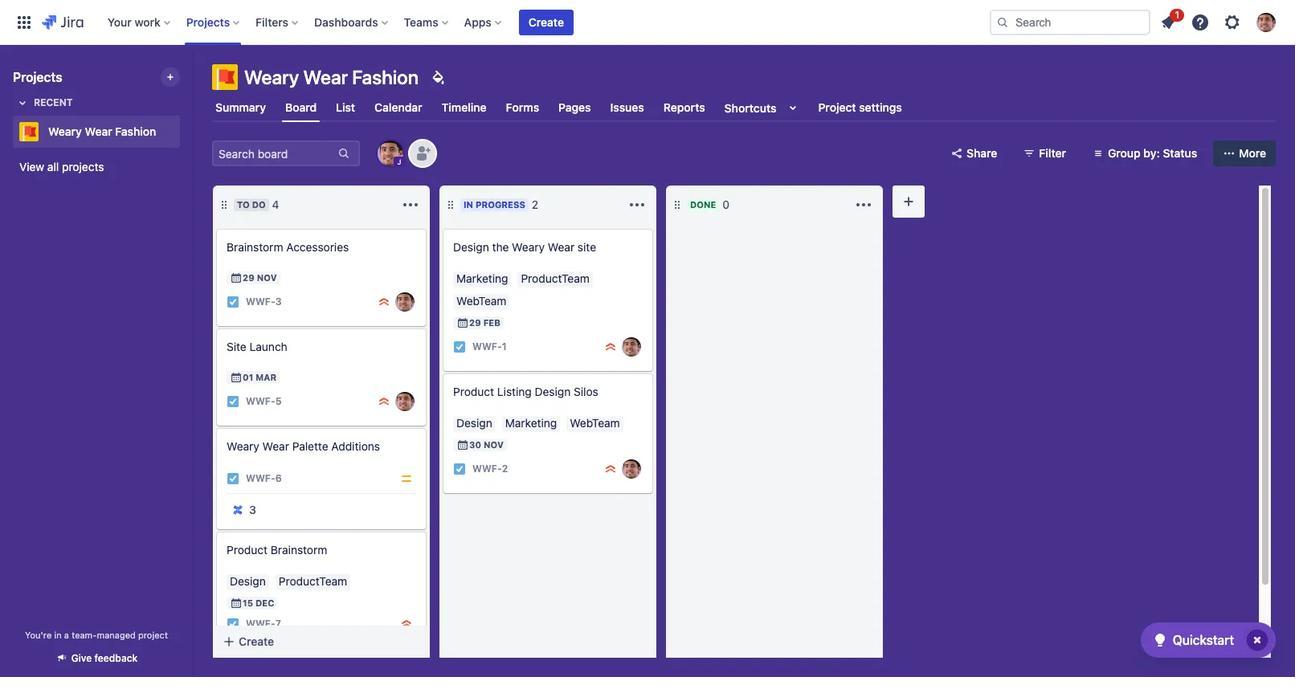 Task type: locate. For each thing, give the bounding box(es) containing it.
29 up wwf-3
[[243, 272, 255, 283]]

2 vertical spatial task image
[[227, 618, 239, 631]]

teams button
[[399, 9, 455, 35]]

fashion up calendar
[[352, 66, 419, 88]]

0 horizontal spatial highest image
[[378, 296, 391, 309]]

1 horizontal spatial highest image
[[400, 618, 413, 631]]

1 vertical spatial create
[[239, 635, 274, 649]]

column actions menu image left the done
[[628, 195, 647, 215]]

1 up "listing" at the bottom left of page
[[502, 341, 507, 353]]

tab list containing board
[[203, 93, 1286, 122]]

1 horizontal spatial projects
[[186, 15, 230, 29]]

0 vertical spatial 2
[[532, 198, 539, 211]]

do
[[252, 199, 266, 210]]

0 horizontal spatial 2
[[259, 643, 266, 657]]

0 vertical spatial highest image
[[604, 341, 617, 354]]

timeline link
[[438, 93, 490, 122]]

primary element
[[10, 0, 990, 45]]

design
[[453, 240, 489, 254], [535, 385, 571, 399]]

task image for product listing design silos
[[453, 463, 466, 476]]

reports link
[[660, 93, 709, 122]]

create
[[529, 15, 564, 29], [239, 635, 274, 649]]

design left the
[[453, 240, 489, 254]]

0 horizontal spatial fashion
[[115, 125, 156, 138]]

0 horizontal spatial 3
[[249, 503, 256, 517]]

task image down 29 november 2023 icon
[[227, 296, 239, 309]]

0 horizontal spatial column actions menu image
[[401, 195, 420, 215]]

2 vertical spatial highest image
[[604, 463, 617, 476]]

weary wear fashion link
[[13, 116, 174, 148]]

01 march 2024 image
[[230, 371, 243, 384], [230, 371, 243, 384]]

by:
[[1144, 146, 1160, 160]]

weary wear fashion inside weary wear fashion "link"
[[48, 125, 156, 138]]

1 vertical spatial 29
[[469, 317, 481, 328]]

in progress 2
[[464, 198, 539, 211]]

0 vertical spatial create button
[[519, 9, 574, 35]]

confluence image
[[231, 504, 244, 517], [231, 504, 244, 517]]

create button
[[519, 9, 574, 35], [213, 628, 430, 657]]

0
[[723, 198, 730, 211], [249, 643, 256, 657]]

product left "listing" at the bottom left of page
[[453, 385, 494, 399]]

6
[[275, 473, 282, 485]]

wwf- down 29 feb
[[473, 341, 502, 353]]

0 horizontal spatial design
[[453, 240, 489, 254]]

4
[[272, 198, 279, 211]]

0 horizontal spatial nov
[[257, 272, 277, 283]]

product
[[453, 385, 494, 399], [227, 543, 268, 557]]

1 horizontal spatial create button
[[519, 9, 574, 35]]

wwf-2 link
[[473, 462, 508, 476]]

29 left feb
[[469, 317, 481, 328]]

weary down recent
[[48, 125, 82, 138]]

issues
[[610, 100, 644, 114]]

1 vertical spatial product
[[227, 543, 268, 557]]

design left silos
[[535, 385, 571, 399]]

1 horizontal spatial product
[[453, 385, 494, 399]]

0 down wwf-7 link at the bottom left of page
[[249, 643, 256, 657]]

0 vertical spatial product
[[453, 385, 494, 399]]

wwf-5
[[246, 396, 282, 408]]

0 vertical spatial 1
[[1175, 8, 1180, 20]]

create inside primary element
[[529, 15, 564, 29]]

team-
[[72, 630, 97, 640]]

1 horizontal spatial 29
[[469, 317, 481, 328]]

projects button
[[181, 9, 246, 35]]

wwf- down 01 mar
[[246, 396, 275, 408]]

create right apps popup button at left
[[529, 15, 564, 29]]

0 horizontal spatial create button
[[213, 628, 430, 657]]

1 vertical spatial task image
[[227, 395, 239, 408]]

brainstorm up 29 nov
[[227, 240, 283, 254]]

0 vertical spatial 3
[[275, 296, 282, 308]]

3 down wwf-6 link
[[249, 503, 256, 517]]

list link
[[333, 93, 359, 122]]

0 right the done
[[723, 198, 730, 211]]

0 vertical spatial 29
[[243, 272, 255, 283]]

brainstorm up 'dec' at the left of page
[[271, 543, 327, 557]]

weary right the
[[512, 240, 545, 254]]

1 horizontal spatial 1
[[1175, 8, 1180, 20]]

weary wear fashion up the view all projects link
[[48, 125, 156, 138]]

projects up recent
[[13, 70, 62, 84]]

view all projects link
[[13, 153, 180, 182]]

wear up list
[[303, 66, 348, 88]]

15
[[243, 598, 253, 608]]

wwf- down 15 dec
[[246, 618, 275, 630]]

nov for 30 nov
[[484, 440, 504, 450]]

accessories
[[286, 240, 349, 254]]

issues link
[[607, 93, 647, 122]]

james peterson image
[[378, 141, 403, 166], [395, 293, 415, 312], [622, 338, 641, 357], [622, 460, 641, 479]]

2 right "progress"
[[532, 198, 539, 211]]

wwf-3
[[246, 296, 282, 308]]

2
[[532, 198, 539, 211], [502, 463, 508, 475], [259, 643, 266, 657]]

projects right work
[[186, 15, 230, 29]]

reports
[[664, 100, 705, 114]]

0 vertical spatial brainstorm
[[227, 240, 283, 254]]

column actions menu image down the add people image
[[401, 195, 420, 215]]

additions
[[331, 440, 380, 453]]

view all projects
[[19, 160, 104, 174]]

1 horizontal spatial nov
[[484, 440, 504, 450]]

pages link
[[555, 93, 594, 122]]

project settings
[[818, 100, 902, 114]]

1 task image from the top
[[227, 296, 239, 309]]

0 vertical spatial projects
[[186, 15, 230, 29]]

nov right 30
[[484, 440, 504, 450]]

nov for 29 nov
[[257, 272, 277, 283]]

project
[[818, 100, 856, 114]]

wear left "site"
[[548, 240, 575, 254]]

1 vertical spatial create button
[[213, 628, 430, 657]]

wwf- for 6
[[246, 473, 275, 485]]

0 horizontal spatial weary wear fashion
[[48, 125, 156, 138]]

jira image
[[42, 12, 83, 32], [42, 12, 83, 32]]

1 vertical spatial 3
[[249, 503, 256, 517]]

wwf-7 link
[[246, 617, 281, 631]]

1 horizontal spatial 2
[[502, 463, 508, 475]]

feb
[[483, 317, 501, 328]]

1 vertical spatial highest image
[[400, 618, 413, 631]]

summary link
[[212, 93, 269, 122]]

design the weary wear site
[[453, 240, 596, 254]]

Search field
[[990, 9, 1151, 35]]

0 / 2
[[249, 643, 266, 657]]

wear up the view all projects link
[[85, 125, 112, 138]]

wwf-7
[[246, 618, 281, 630]]

create down wwf-7 link at the bottom left of page
[[239, 635, 274, 649]]

task image down 15 december 2023 image
[[227, 618, 239, 631]]

wwf- for 3
[[246, 296, 275, 308]]

wear inside weary wear fashion "link"
[[85, 125, 112, 138]]

brainstorm
[[227, 240, 283, 254], [271, 543, 327, 557]]

15 dec
[[243, 598, 274, 608]]

1 vertical spatial 0
[[249, 643, 256, 657]]

group
[[1108, 146, 1141, 160]]

search image
[[996, 16, 1009, 29]]

wwf- down 29 nov
[[246, 296, 275, 308]]

30 november 2023 image
[[456, 439, 469, 452]]

banner containing your work
[[0, 0, 1295, 45]]

to
[[237, 199, 250, 210]]

column actions menu image
[[401, 195, 420, 215], [628, 195, 647, 215]]

status
[[1163, 146, 1198, 160]]

1 horizontal spatial column actions menu image
[[628, 195, 647, 215]]

0 vertical spatial task image
[[227, 296, 239, 309]]

weary up board
[[244, 66, 299, 88]]

share button
[[941, 141, 1007, 166]]

1 vertical spatial fashion
[[115, 125, 156, 138]]

managed
[[97, 630, 136, 640]]

dismiss quickstart image
[[1245, 628, 1270, 653]]

your work button
[[103, 9, 177, 35]]

tab list
[[203, 93, 1286, 122]]

banner
[[0, 0, 1295, 45]]

add people image
[[413, 144, 432, 163]]

1
[[1175, 8, 1180, 20], [502, 341, 507, 353]]

product for product listing design silos
[[453, 385, 494, 399]]

29 nov
[[243, 272, 277, 283]]

0 vertical spatial design
[[453, 240, 489, 254]]

pages
[[559, 100, 591, 114]]

task image for design the weary wear site
[[453, 341, 466, 354]]

wear
[[303, 66, 348, 88], [85, 125, 112, 138], [548, 240, 575, 254], [262, 440, 289, 453]]

forms link
[[503, 93, 543, 122]]

0 horizontal spatial 0
[[249, 643, 256, 657]]

calendar link
[[371, 93, 426, 122]]

1 horizontal spatial create
[[529, 15, 564, 29]]

2 task image from the top
[[227, 395, 239, 408]]

1 vertical spatial weary wear fashion
[[48, 125, 156, 138]]

a
[[64, 630, 69, 640]]

calendar
[[375, 100, 422, 114]]

0 horizontal spatial 1
[[502, 341, 507, 353]]

1 vertical spatial projects
[[13, 70, 62, 84]]

29
[[243, 272, 255, 283], [469, 317, 481, 328]]

add to starred image
[[175, 122, 194, 141]]

0 vertical spatial weary wear fashion
[[244, 66, 419, 88]]

1 vertical spatial nov
[[484, 440, 504, 450]]

0 vertical spatial highest image
[[378, 296, 391, 309]]

0 vertical spatial create
[[529, 15, 564, 29]]

wwf- for 2
[[473, 463, 502, 475]]

task image down 29 february 2024 image
[[453, 341, 466, 354]]

task image down 30 november 2023 image
[[453, 463, 466, 476]]

wwf- up 3 button
[[246, 473, 275, 485]]

2 for in progress 2
[[532, 198, 539, 211]]

you're in a team-managed project
[[25, 630, 168, 640]]

task image
[[227, 296, 239, 309], [227, 395, 239, 408], [227, 618, 239, 631]]

2 horizontal spatial 2
[[532, 198, 539, 211]]

1 vertical spatial brainstorm
[[271, 543, 327, 557]]

0 vertical spatial nov
[[257, 272, 277, 283]]

sidebar navigation image
[[175, 64, 211, 96]]

task image
[[453, 341, 466, 354], [453, 463, 466, 476], [227, 473, 239, 485]]

task image left wwf-5 link
[[227, 395, 239, 408]]

1 horizontal spatial design
[[535, 385, 571, 399]]

3 down 29 nov
[[275, 296, 282, 308]]

1 horizontal spatial 0
[[723, 198, 730, 211]]

product down 3 button
[[227, 543, 268, 557]]

0 vertical spatial fashion
[[352, 66, 419, 88]]

2 vertical spatial 2
[[259, 643, 266, 657]]

2 down wwf-7 link at the bottom left of page
[[259, 643, 266, 657]]

fashion left add to starred image at the top of the page
[[115, 125, 156, 138]]

nov up wwf-3
[[257, 272, 277, 283]]

2 down 30 nov
[[502, 463, 508, 475]]

wwf- down 30 nov
[[473, 463, 502, 475]]

highest image
[[604, 341, 617, 354], [378, 395, 391, 408], [604, 463, 617, 476]]

01
[[243, 372, 253, 383]]

wwf- for 5
[[246, 396, 275, 408]]

more
[[1239, 146, 1266, 160]]

to do 4
[[237, 198, 279, 211]]

01 mar
[[243, 372, 276, 383]]

give feedback button
[[46, 645, 147, 672]]

0 vertical spatial 0
[[723, 198, 730, 211]]

3
[[275, 296, 282, 308], [249, 503, 256, 517]]

5
[[275, 396, 282, 408]]

projects inside popup button
[[186, 15, 230, 29]]

highest image
[[378, 296, 391, 309], [400, 618, 413, 631]]

0 horizontal spatial product
[[227, 543, 268, 557]]

task image left wwf-6 link
[[227, 473, 239, 485]]

project
[[138, 630, 168, 640]]

project settings link
[[815, 93, 905, 122]]

in
[[464, 199, 473, 210]]

0 horizontal spatial 29
[[243, 272, 255, 283]]

weary wear fashion up list
[[244, 66, 419, 88]]

1 left the help icon
[[1175, 8, 1180, 20]]



Task type: vqa. For each thing, say whether or not it's contained in the screenshot.
dialog
no



Task type: describe. For each thing, give the bounding box(es) containing it.
29 february 2024 image
[[456, 317, 469, 329]]

teams
[[404, 15, 439, 29]]

forms
[[506, 100, 539, 114]]

3 task image from the top
[[227, 618, 239, 631]]

7
[[275, 618, 281, 630]]

2 column actions menu image from the left
[[628, 195, 647, 215]]

2 for 0 / 2
[[259, 643, 266, 657]]

1 vertical spatial 2
[[502, 463, 508, 475]]

29 for 29 feb
[[469, 317, 481, 328]]

weary inside "link"
[[48, 125, 82, 138]]

1 horizontal spatial 3
[[275, 296, 282, 308]]

summary
[[215, 100, 266, 114]]

wwf-5 link
[[246, 395, 282, 409]]

share
[[967, 146, 998, 160]]

1 column actions menu image from the left
[[401, 195, 420, 215]]

create project image
[[164, 71, 177, 84]]

quickstart
[[1173, 633, 1234, 648]]

1 horizontal spatial fashion
[[352, 66, 419, 88]]

task image for brainstorm accessories
[[227, 296, 239, 309]]

30 november 2023 image
[[456, 439, 469, 452]]

29 november 2023 image
[[230, 272, 243, 284]]

board
[[285, 100, 317, 114]]

dashboards button
[[309, 9, 394, 35]]

filters
[[256, 15, 289, 29]]

the
[[492, 240, 509, 254]]

in
[[54, 630, 62, 640]]

product brainstorm
[[227, 543, 327, 557]]

site
[[227, 340, 247, 354]]

29 for 29 nov
[[243, 272, 255, 283]]

0 horizontal spatial projects
[[13, 70, 62, 84]]

mar
[[256, 372, 276, 383]]

done 0
[[690, 198, 730, 211]]

timeline
[[442, 100, 487, 114]]

weary up wwf-6
[[227, 440, 259, 453]]

29 feb
[[469, 317, 501, 328]]

wwf- for 7
[[246, 618, 275, 630]]

done
[[690, 199, 716, 210]]

wwf-6 link
[[246, 472, 282, 486]]

progress
[[476, 199, 525, 210]]

30
[[469, 440, 481, 450]]

3 button
[[227, 501, 261, 520]]

dashboards
[[314, 15, 378, 29]]

listing
[[497, 385, 532, 399]]

29 november 2023 image
[[230, 272, 243, 284]]

0 horizontal spatial create
[[239, 635, 274, 649]]

give feedback
[[71, 653, 138, 665]]

wwf-2
[[473, 463, 508, 475]]

shortcuts button
[[721, 93, 806, 122]]

shortcuts
[[725, 101, 777, 115]]

product for product brainstorm
[[227, 543, 268, 557]]

more button
[[1214, 141, 1276, 166]]

highest image for product listing design silos
[[604, 463, 617, 476]]

task image for site launch
[[227, 395, 239, 408]]

settings image
[[1223, 12, 1242, 32]]

wwf-3 link
[[246, 295, 282, 309]]

settings
[[859, 100, 902, 114]]

james peterson image for wwf-1
[[622, 338, 641, 357]]

your profile and settings image
[[1257, 12, 1276, 32]]

launch
[[250, 340, 287, 354]]

filters button
[[251, 9, 305, 35]]

15 december 2023 image
[[230, 597, 243, 610]]

create column image
[[899, 192, 919, 211]]

quickstart button
[[1141, 623, 1276, 658]]

notifications image
[[1159, 12, 1178, 32]]

column actions menu image
[[854, 195, 874, 215]]

dec
[[256, 598, 274, 608]]

medium image
[[400, 473, 413, 485]]

1 vertical spatial highest image
[[378, 395, 391, 408]]

palette
[[292, 440, 328, 453]]

your
[[107, 15, 132, 29]]

fashion inside "link"
[[115, 125, 156, 138]]

site launch
[[227, 340, 287, 354]]

wear up 6 on the bottom left of page
[[262, 440, 289, 453]]

highest image for design the weary wear site
[[604, 341, 617, 354]]

15 december 2023 image
[[230, 597, 243, 610]]

appswitcher icon image
[[14, 12, 34, 32]]

1 vertical spatial 1
[[502, 341, 507, 353]]

view
[[19, 160, 44, 174]]

check image
[[1150, 631, 1170, 650]]

site
[[578, 240, 596, 254]]

set background color image
[[428, 68, 448, 87]]

give
[[71, 653, 92, 665]]

recent
[[34, 96, 73, 108]]

brainstorm accessories
[[227, 240, 349, 254]]

3 inside button
[[249, 503, 256, 517]]

Search board text field
[[214, 142, 336, 165]]

your work
[[107, 15, 161, 29]]

30 nov
[[469, 440, 504, 450]]

projects
[[62, 160, 104, 174]]

weary wear palette additions
[[227, 440, 380, 453]]

you're
[[25, 630, 52, 640]]

silos
[[574, 385, 599, 399]]

feedback
[[94, 653, 138, 665]]

product listing design silos
[[453, 385, 599, 399]]

help image
[[1191, 12, 1210, 32]]

1 horizontal spatial weary wear fashion
[[244, 66, 419, 88]]

collapse recent projects image
[[13, 93, 32, 113]]

1 vertical spatial design
[[535, 385, 571, 399]]

wwf-6
[[246, 473, 282, 485]]

work
[[135, 15, 161, 29]]

/
[[256, 643, 259, 657]]

29 february 2024 image
[[456, 317, 469, 329]]

james peterson image for wwf-2
[[622, 460, 641, 479]]

james peterson image
[[395, 392, 415, 411]]

james peterson image for wwf-3
[[395, 293, 415, 312]]

wwf- for 1
[[473, 341, 502, 353]]

all
[[47, 160, 59, 174]]

wwf-1
[[473, 341, 507, 353]]

create button inside primary element
[[519, 9, 574, 35]]

wwf-1 link
[[473, 340, 507, 354]]

group by: status
[[1108, 146, 1198, 160]]

filter button
[[1014, 141, 1076, 166]]

filter
[[1039, 146, 1066, 160]]



